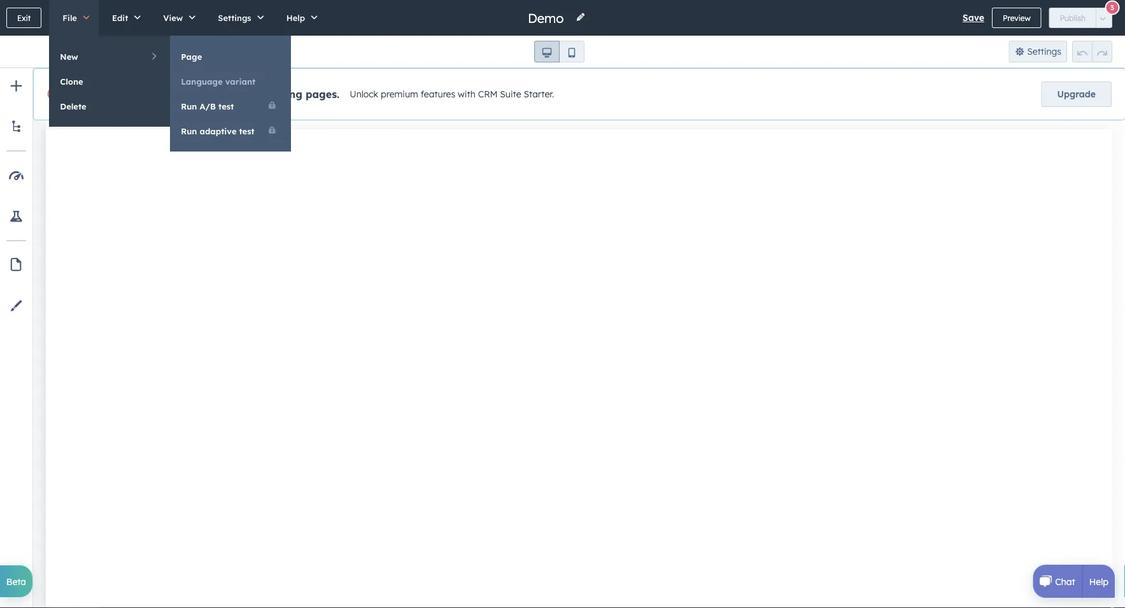 Task type: locate. For each thing, give the bounding box(es) containing it.
0 vertical spatial run
[[181, 101, 197, 111]]

0 horizontal spatial settings button
[[205, 0, 273, 36]]

run
[[181, 101, 197, 111], [181, 126, 197, 136]]

1 horizontal spatial settings button
[[1009, 41, 1067, 62]]

0 vertical spatial settings
[[218, 12, 251, 23]]

publish button
[[1049, 8, 1097, 28]]

view
[[163, 12, 183, 23]]

landing
[[263, 88, 302, 101]]

language variant button
[[170, 69, 291, 94]]

new button
[[49, 45, 170, 69]]

settings button up page button
[[205, 0, 273, 36]]

logo
[[182, 88, 205, 101]]

page
[[181, 51, 202, 62]]

0 vertical spatial test
[[218, 101, 234, 111]]

test down from
[[218, 101, 234, 111]]

run down logo
[[181, 101, 197, 111]]

None field
[[527, 9, 568, 26]]

run inside 'button'
[[181, 101, 197, 111]]

1 horizontal spatial test
[[239, 126, 254, 136]]

help button
[[273, 0, 327, 36]]

exit
[[17, 13, 31, 23]]

settings button down preview at the top right
[[1009, 41, 1067, 62]]

1 horizontal spatial help
[[1089, 576, 1109, 587]]

a/b
[[200, 101, 216, 111]]

pages.
[[306, 88, 340, 101]]

test for run adaptive test
[[239, 126, 254, 136]]

1 horizontal spatial group
[[1072, 41, 1112, 62]]

1 vertical spatial settings button
[[1009, 41, 1067, 62]]

test inside 'button'
[[218, 101, 234, 111]]

new
[[60, 51, 78, 62]]

run for run adaptive test
[[181, 126, 197, 136]]

group up starter.
[[534, 41, 585, 62]]

1 vertical spatial help
[[1089, 576, 1109, 587]]

0 horizontal spatial help
[[286, 12, 305, 23]]

help inside button
[[286, 12, 305, 23]]

file
[[63, 12, 77, 23]]

your
[[236, 88, 260, 101]]

group
[[534, 41, 585, 62], [1072, 41, 1112, 62]]

1 vertical spatial test
[[239, 126, 254, 136]]

language
[[181, 76, 223, 87]]

0 horizontal spatial settings
[[218, 12, 251, 23]]

run left adaptive
[[181, 126, 197, 136]]

edit button
[[99, 0, 150, 36]]

1 run from the top
[[181, 101, 197, 111]]

settings
[[218, 12, 251, 23], [1027, 46, 1061, 57]]

1 horizontal spatial settings
[[1027, 46, 1061, 57]]

upgrade link
[[1041, 82, 1112, 107]]

3
[[1110, 3, 1114, 12]]

1 vertical spatial settings
[[1027, 46, 1061, 57]]

test for run a/b test
[[218, 101, 234, 111]]

test
[[218, 101, 234, 111], [239, 126, 254, 136]]

help
[[286, 12, 305, 23], [1089, 576, 1109, 587]]

0 horizontal spatial test
[[218, 101, 234, 111]]

variant
[[225, 76, 255, 87]]

0 vertical spatial help
[[286, 12, 305, 23]]

group down publish group
[[1072, 41, 1112, 62]]

publish
[[1060, 13, 1086, 23]]

clone button
[[49, 69, 170, 94]]

settings up page button
[[218, 12, 251, 23]]

delete button
[[49, 94, 170, 118]]

run inside button
[[181, 126, 197, 136]]

page button
[[170, 45, 291, 69]]

0 horizontal spatial group
[[534, 41, 585, 62]]

1 vertical spatial run
[[181, 126, 197, 136]]

2 run from the top
[[181, 126, 197, 136]]

unlock
[[350, 89, 378, 100]]

test inside button
[[239, 126, 254, 136]]

0 vertical spatial settings button
[[205, 0, 273, 36]]

beta
[[6, 576, 26, 587]]

settings button
[[205, 0, 273, 36], [1009, 41, 1067, 62]]

test right adaptive
[[239, 126, 254, 136]]

crm
[[478, 89, 498, 100]]

remove
[[69, 88, 110, 101]]

settings down preview at the top right
[[1027, 46, 1061, 57]]

delete
[[60, 101, 86, 111]]

chat
[[1055, 576, 1075, 587]]



Task type: describe. For each thing, give the bounding box(es) containing it.
from
[[208, 88, 233, 101]]

run for run a/b test
[[181, 101, 197, 111]]

premium
[[381, 89, 418, 100]]

beta button
[[0, 565, 33, 597]]

preview button
[[992, 8, 1042, 28]]

hubspot
[[133, 88, 178, 101]]

run a/b test button
[[170, 94, 291, 118]]

language variant
[[181, 76, 255, 87]]

upgrade
[[1057, 89, 1096, 100]]

preview
[[1003, 13, 1031, 23]]

clone
[[60, 76, 83, 87]]

features
[[421, 89, 455, 100]]

exit link
[[6, 8, 42, 28]]

adaptive
[[200, 126, 237, 136]]

suite
[[500, 89, 521, 100]]

view button
[[150, 0, 205, 36]]

run adaptive test
[[181, 126, 254, 136]]

remove the hubspot logo from your landing pages.
[[69, 88, 340, 101]]

edit
[[112, 12, 128, 23]]

with
[[458, 89, 476, 100]]

unlock premium features with crm suite starter.
[[350, 89, 554, 100]]

the
[[114, 88, 130, 101]]

run a/b test
[[181, 101, 234, 111]]

2 group from the left
[[1072, 41, 1112, 62]]

starter.
[[524, 89, 554, 100]]

save button
[[963, 10, 984, 25]]

run adaptive test button
[[170, 119, 291, 143]]

file button
[[49, 0, 99, 36]]

1 group from the left
[[534, 41, 585, 62]]

save
[[963, 12, 984, 23]]

publish group
[[1049, 8, 1112, 28]]



Task type: vqa. For each thing, say whether or not it's contained in the screenshot.
Page Button
yes



